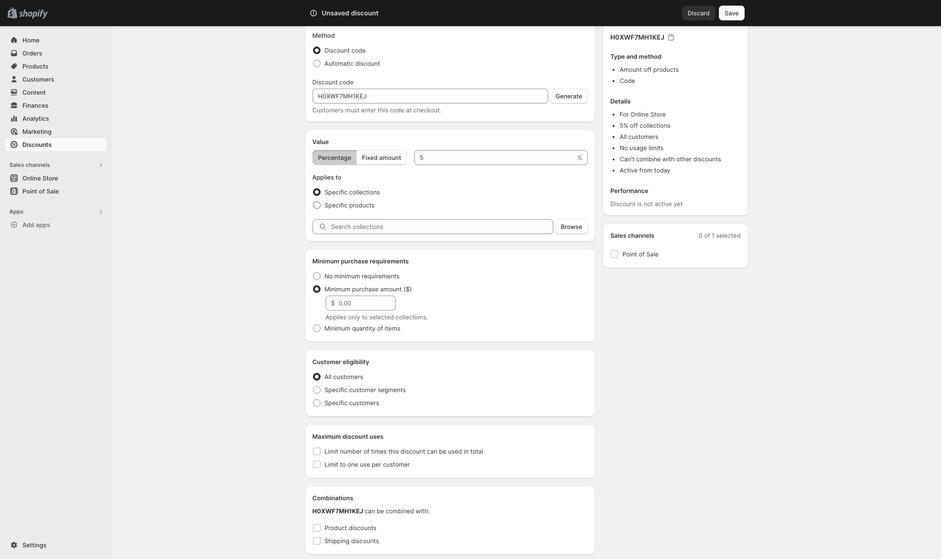 Task type: describe. For each thing, give the bounding box(es) containing it.
enter
[[361, 106, 376, 114]]

channels inside the sales channels button
[[25, 162, 50, 169]]

home link
[[6, 34, 106, 47]]

content
[[22, 89, 46, 96]]

specific products
[[325, 202, 375, 209]]

only
[[349, 314, 361, 321]]

customers must enter this code at checkout.
[[313, 106, 442, 114]]

to for applies
[[336, 174, 342, 181]]

percentage
[[318, 154, 352, 162]]

off inside for online store 5% off collections all customers no usage limits can't combine with other discounts active from today
[[631, 122, 639, 129]]

1
[[712, 232, 715, 240]]

specific for specific products
[[325, 202, 348, 209]]

5%
[[620, 122, 629, 129]]

times
[[371, 448, 387, 456]]

customers for specific customers
[[349, 400, 380, 407]]

generate
[[556, 92, 583, 100]]

1 horizontal spatial sale
[[647, 251, 659, 258]]

customers inside for online store 5% off collections all customers no usage limits can't combine with other discounts active from today
[[629, 133, 659, 141]]

purchase for requirements
[[341, 258, 369, 265]]

and
[[627, 53, 638, 60]]

amount off products code
[[620, 66, 679, 85]]

0 of 1 selected
[[699, 232, 741, 240]]

is
[[638, 200, 643, 208]]

per
[[372, 461, 382, 469]]

minimum
[[335, 273, 360, 280]]

finances
[[22, 102, 48, 109]]

combine
[[637, 156, 661, 163]]

off for amount off products
[[337, 15, 346, 22]]

segments
[[378, 387, 406, 394]]

apps
[[9, 208, 23, 215]]

no minimum requirements
[[325, 273, 400, 280]]

% text field
[[415, 150, 576, 165]]

1 vertical spatial to
[[362, 314, 368, 321]]

specific for specific collections
[[325, 189, 348, 196]]

with
[[663, 156, 675, 163]]

percentage button
[[313, 150, 357, 165]]

point of sale inside button
[[22, 188, 59, 195]]

applies to
[[313, 174, 342, 181]]

one
[[348, 461, 358, 469]]

shipping discounts
[[325, 538, 379, 545]]

orders link
[[6, 47, 106, 60]]

customer eligibility
[[313, 359, 370, 366]]

with:
[[416, 508, 430, 516]]

customers link
[[6, 73, 106, 86]]

customers for customers
[[22, 76, 54, 83]]

shopify image
[[19, 10, 48, 19]]

discount for automatic
[[356, 60, 380, 67]]

Search collections text field
[[331, 219, 554, 234]]

must
[[346, 106, 360, 114]]

quantity
[[352, 325, 376, 332]]

method
[[313, 32, 335, 39]]

can't
[[620, 156, 635, 163]]

add
[[22, 221, 34, 229]]

applies for applies only to selected collections.
[[326, 314, 347, 321]]

products
[[22, 63, 48, 70]]

shipping
[[325, 538, 350, 545]]

1 vertical spatial discount code
[[313, 78, 354, 86]]

collections inside for online store 5% off collections all customers no usage limits can't combine with other discounts active from today
[[640, 122, 671, 129]]

discount for maximum
[[343, 433, 368, 441]]

store inside for online store 5% off collections all customers no usage limits can't combine with other discounts active from today
[[651, 111, 666, 118]]

1 vertical spatial discount
[[313, 78, 338, 86]]

analytics
[[22, 115, 49, 122]]

amount for amount off products code
[[620, 66, 643, 73]]

minimum purchase requirements
[[313, 258, 409, 265]]

at
[[406, 106, 412, 114]]

content link
[[6, 86, 106, 99]]

search button
[[336, 6, 606, 21]]

yet
[[674, 200, 683, 208]]

fixed
[[362, 154, 378, 162]]

fixed amount button
[[357, 150, 407, 165]]

0 horizontal spatial collections
[[349, 189, 380, 196]]

generate button
[[550, 89, 588, 104]]

1 vertical spatial sales channels
[[611, 232, 655, 240]]

marketing
[[22, 128, 52, 135]]

customers for all customers
[[333, 374, 364, 381]]

to for limit
[[340, 461, 346, 469]]

2 vertical spatial discount
[[611, 200, 636, 208]]

browse button
[[556, 219, 588, 234]]

of inside button
[[39, 188, 45, 195]]

discount is not active yet
[[611, 200, 683, 208]]

point of sale button
[[0, 185, 112, 198]]

$ text field
[[339, 296, 396, 311]]

minimum quantity of items
[[325, 325, 401, 332]]

apps button
[[6, 205, 106, 219]]

2 vertical spatial code
[[390, 106, 405, 114]]

1 horizontal spatial point of sale
[[623, 251, 659, 258]]

active
[[620, 167, 638, 174]]

0 vertical spatial discount code
[[325, 47, 366, 54]]

specific customer segments
[[325, 387, 406, 394]]

minimum for minimum quantity of items
[[325, 325, 351, 332]]

unsaved discount
[[322, 9, 379, 17]]

amount inside button
[[380, 154, 402, 162]]

discounts for shipping discounts
[[351, 538, 379, 545]]

add apps button
[[6, 219, 106, 232]]

items
[[385, 325, 401, 332]]

0 vertical spatial discount
[[325, 47, 350, 54]]

combined
[[386, 508, 414, 516]]

eligibility
[[343, 359, 370, 366]]

not
[[644, 200, 654, 208]]

sales channels button
[[6, 159, 106, 172]]

limit for limit number of times this discount can be used in total
[[325, 448, 339, 456]]

uses
[[370, 433, 384, 441]]

limits
[[649, 144, 664, 152]]

no inside for online store 5% off collections all customers no usage limits can't combine with other discounts active from today
[[620, 144, 628, 152]]

performance
[[611, 187, 649, 195]]

unsaved
[[322, 9, 350, 17]]

discounts inside for online store 5% off collections all customers no usage limits can't combine with other discounts active from today
[[694, 156, 722, 163]]

online inside 'button'
[[22, 175, 41, 182]]

automatic discount
[[325, 60, 380, 67]]

0 vertical spatial this
[[378, 106, 389, 114]]

discard
[[688, 9, 710, 17]]

settings link
[[6, 539, 106, 552]]

1 horizontal spatial sales
[[611, 232, 627, 240]]

0
[[699, 232, 703, 240]]

value
[[313, 138, 329, 146]]

applies for applies to
[[313, 174, 334, 181]]

products for amount off products code
[[654, 66, 679, 73]]

discounts link
[[6, 138, 106, 151]]

used
[[448, 448, 462, 456]]

selected for to
[[370, 314, 394, 321]]

h0xwf7mh1kej for h0xwf7mh1kej can be combined with:
[[313, 508, 364, 516]]



Task type: vqa. For each thing, say whether or not it's contained in the screenshot.
Product 1 Large / Red's /
no



Task type: locate. For each thing, give the bounding box(es) containing it.
0 vertical spatial customers
[[629, 133, 659, 141]]

minimum
[[313, 258, 340, 265], [325, 286, 351, 293], [325, 325, 351, 332]]

0 vertical spatial off
[[337, 15, 346, 22]]

1 horizontal spatial can
[[427, 448, 438, 456]]

1 horizontal spatial h0xwf7mh1kej
[[611, 33, 665, 41]]

no left minimum
[[325, 273, 333, 280]]

specific for specific customer segments
[[325, 387, 348, 394]]

$
[[331, 300, 335, 307]]

1 vertical spatial sales
[[611, 232, 627, 240]]

be left the combined
[[377, 508, 384, 516]]

0 vertical spatial selected
[[717, 232, 741, 240]]

minimum for minimum purchase amount ($)
[[325, 286, 351, 293]]

1 vertical spatial all
[[325, 374, 332, 381]]

off
[[337, 15, 346, 22], [644, 66, 652, 73], [631, 122, 639, 129]]

0 vertical spatial sales channels
[[9, 162, 50, 169]]

details
[[611, 98, 631, 105]]

can left 'used'
[[427, 448, 438, 456]]

code up automatic discount
[[352, 47, 366, 54]]

discount code down automatic
[[313, 78, 354, 86]]

2 vertical spatial customers
[[349, 400, 380, 407]]

1 vertical spatial online
[[22, 175, 41, 182]]

code down automatic discount
[[340, 78, 354, 86]]

0 horizontal spatial can
[[365, 508, 375, 516]]

be left 'used'
[[439, 448, 447, 456]]

1 vertical spatial limit
[[325, 461, 339, 469]]

0 vertical spatial no
[[620, 144, 628, 152]]

1 vertical spatial requirements
[[362, 273, 400, 280]]

1 specific from the top
[[325, 189, 348, 196]]

product discounts
[[325, 525, 377, 532]]

1 horizontal spatial customer
[[383, 461, 410, 469]]

online
[[631, 111, 649, 118], [22, 175, 41, 182]]

analytics link
[[6, 112, 106, 125]]

h0xwf7mh1kej up type and method
[[611, 33, 665, 41]]

0 vertical spatial sales
[[9, 162, 24, 169]]

1 vertical spatial amount
[[381, 286, 402, 293]]

1 vertical spatial customers
[[333, 374, 364, 381]]

settings
[[22, 542, 47, 550]]

0 horizontal spatial customer
[[349, 387, 376, 394]]

requirements
[[370, 258, 409, 265], [362, 273, 400, 280]]

1 vertical spatial off
[[644, 66, 652, 73]]

requirements for no minimum requirements
[[362, 273, 400, 280]]

0 vertical spatial minimum
[[313, 258, 340, 265]]

selected for 1
[[717, 232, 741, 240]]

purchase for amount
[[352, 286, 379, 293]]

customers for customers must enter this code at checkout.
[[313, 106, 344, 114]]

sales up online store
[[9, 162, 24, 169]]

1 horizontal spatial point
[[623, 251, 638, 258]]

customers down specific customer segments
[[349, 400, 380, 407]]

1 vertical spatial customers
[[313, 106, 344, 114]]

to left one on the bottom left
[[340, 461, 346, 469]]

0 horizontal spatial point of sale
[[22, 188, 59, 195]]

3 specific from the top
[[325, 387, 348, 394]]

discounts down the product discounts
[[351, 538, 379, 545]]

use
[[360, 461, 370, 469]]

customers left must
[[313, 106, 344, 114]]

requirements for minimum purchase requirements
[[370, 258, 409, 265]]

Discount code text field
[[313, 89, 549, 104]]

applies only to selected collections.
[[326, 314, 428, 321]]

1 vertical spatial collections
[[349, 189, 380, 196]]

1 vertical spatial minimum
[[325, 286, 351, 293]]

1 horizontal spatial sales channels
[[611, 232, 655, 240]]

discount down automatic
[[313, 78, 338, 86]]

customers down products
[[22, 76, 54, 83]]

channels down is on the right top
[[628, 232, 655, 240]]

1 vertical spatial this
[[389, 448, 399, 456]]

off for amount off products code
[[644, 66, 652, 73]]

point inside "point of sale" link
[[22, 188, 37, 195]]

for
[[620, 111, 629, 118]]

0 horizontal spatial sales
[[9, 162, 24, 169]]

fixed amount
[[362, 154, 402, 162]]

discount right automatic
[[356, 60, 380, 67]]

for online store 5% off collections all customers no usage limits can't combine with other discounts active from today
[[620, 111, 722, 174]]

code
[[352, 47, 366, 54], [340, 78, 354, 86], [390, 106, 405, 114]]

to right only
[[362, 314, 368, 321]]

discount down performance
[[611, 200, 636, 208]]

channels up online store
[[25, 162, 50, 169]]

discount up number
[[343, 433, 368, 441]]

0 vertical spatial requirements
[[370, 258, 409, 265]]

minimum up $
[[325, 286, 351, 293]]

home
[[22, 36, 40, 44]]

0 vertical spatial amount
[[313, 15, 336, 22]]

store up limits
[[651, 111, 666, 118]]

active
[[655, 200, 673, 208]]

code left at on the left top
[[390, 106, 405, 114]]

customers
[[22, 76, 54, 83], [313, 106, 344, 114]]

of
[[39, 188, 45, 195], [705, 232, 711, 240], [639, 251, 645, 258], [378, 325, 383, 332], [364, 448, 370, 456]]

collections up limits
[[640, 122, 671, 129]]

customer up specific customers
[[349, 387, 376, 394]]

method
[[639, 53, 662, 60]]

total
[[471, 448, 484, 456]]

1 horizontal spatial customers
[[313, 106, 344, 114]]

sales channels down is on the right top
[[611, 232, 655, 240]]

minimum for minimum purchase requirements
[[313, 258, 340, 265]]

online store link
[[6, 172, 106, 185]]

1 vertical spatial h0xwf7mh1kej
[[313, 508, 364, 516]]

all customers
[[325, 374, 364, 381]]

4 specific from the top
[[325, 400, 348, 407]]

combinations
[[313, 495, 354, 502]]

0 horizontal spatial customers
[[22, 76, 54, 83]]

sales channels inside button
[[9, 162, 50, 169]]

1 vertical spatial purchase
[[352, 286, 379, 293]]

discount code
[[325, 47, 366, 54], [313, 78, 354, 86]]

limit to one use per customer
[[325, 461, 410, 469]]

1 vertical spatial products
[[654, 66, 679, 73]]

1 vertical spatial point
[[623, 251, 638, 258]]

online down the sales channels button
[[22, 175, 41, 182]]

collections
[[640, 122, 671, 129], [349, 189, 380, 196]]

off left search
[[337, 15, 346, 22]]

this right enter
[[378, 106, 389, 114]]

1 horizontal spatial online
[[631, 111, 649, 118]]

selected up items
[[370, 314, 394, 321]]

type and method
[[611, 53, 662, 60]]

0 horizontal spatial no
[[325, 273, 333, 280]]

discounts
[[22, 141, 52, 149]]

store up point of sale button
[[43, 175, 58, 182]]

off down method
[[644, 66, 652, 73]]

sales inside button
[[9, 162, 24, 169]]

sales channels
[[9, 162, 50, 169], [611, 232, 655, 240]]

amount for amount off products
[[313, 15, 336, 22]]

maximum
[[313, 433, 341, 441]]

0 horizontal spatial off
[[337, 15, 346, 22]]

0 vertical spatial point
[[22, 188, 37, 195]]

1 horizontal spatial channels
[[628, 232, 655, 240]]

this
[[378, 106, 389, 114], [389, 448, 399, 456]]

2 vertical spatial to
[[340, 461, 346, 469]]

to down percentage
[[336, 174, 342, 181]]

customer down limit number of times this discount can be used in total
[[383, 461, 410, 469]]

1 horizontal spatial store
[[651, 111, 666, 118]]

limit
[[325, 448, 339, 456], [325, 461, 339, 469]]

0 vertical spatial sale
[[46, 188, 59, 195]]

discounts right the other
[[694, 156, 722, 163]]

online store
[[22, 175, 58, 182]]

discard button
[[683, 6, 716, 21]]

0 vertical spatial code
[[352, 47, 366, 54]]

0 horizontal spatial selected
[[370, 314, 394, 321]]

all inside for online store 5% off collections all customers no usage limits can't combine with other discounts active from today
[[620, 133, 627, 141]]

1 limit from the top
[[325, 448, 339, 456]]

amount
[[313, 15, 336, 22], [620, 66, 643, 73]]

2 specific from the top
[[325, 202, 348, 209]]

maximum discount uses
[[313, 433, 384, 441]]

discount code up automatic
[[325, 47, 366, 54]]

0 horizontal spatial channels
[[25, 162, 50, 169]]

1 vertical spatial store
[[43, 175, 58, 182]]

1 vertical spatial applies
[[326, 314, 347, 321]]

apps
[[36, 221, 50, 229]]

finances link
[[6, 99, 106, 112]]

online store button
[[0, 172, 112, 185]]

1 vertical spatial discounts
[[349, 525, 377, 532]]

usage
[[630, 144, 648, 152]]

discount
[[325, 47, 350, 54], [313, 78, 338, 86], [611, 200, 636, 208]]

point of sale link
[[6, 185, 106, 198]]

products inside amount off products code
[[654, 66, 679, 73]]

requirements up no minimum requirements
[[370, 258, 409, 265]]

1 vertical spatial channels
[[628, 232, 655, 240]]

limit down maximum
[[325, 448, 339, 456]]

1 vertical spatial be
[[377, 508, 384, 516]]

1 vertical spatial customer
[[383, 461, 410, 469]]

products
[[347, 15, 374, 22], [654, 66, 679, 73], [349, 202, 375, 209]]

products for amount off products
[[347, 15, 374, 22]]

code
[[620, 77, 636, 85]]

store inside 'button'
[[43, 175, 58, 182]]

off inside amount off products code
[[644, 66, 652, 73]]

1 vertical spatial code
[[340, 78, 354, 86]]

1 horizontal spatial no
[[620, 144, 628, 152]]

0 vertical spatial channels
[[25, 162, 50, 169]]

minimum up minimum
[[313, 258, 340, 265]]

all down 5% on the right top of the page
[[620, 133, 627, 141]]

purchase up minimum
[[341, 258, 369, 265]]

specific
[[325, 189, 348, 196], [325, 202, 348, 209], [325, 387, 348, 394], [325, 400, 348, 407]]

collections up specific products
[[349, 189, 380, 196]]

0 vertical spatial limit
[[325, 448, 339, 456]]

amount up code
[[620, 66, 643, 73]]

sale inside button
[[46, 188, 59, 195]]

limit for limit to one use per customer
[[325, 461, 339, 469]]

limit left one on the bottom left
[[325, 461, 339, 469]]

2 limit from the top
[[325, 461, 339, 469]]

0 vertical spatial purchase
[[341, 258, 369, 265]]

0 horizontal spatial store
[[43, 175, 58, 182]]

0 vertical spatial discounts
[[694, 156, 722, 163]]

save button
[[720, 6, 745, 21]]

applies down $
[[326, 314, 347, 321]]

0 vertical spatial customers
[[22, 76, 54, 83]]

automatic
[[325, 60, 354, 67]]

0 vertical spatial customer
[[349, 387, 376, 394]]

1 horizontal spatial selected
[[717, 232, 741, 240]]

purchase down no minimum requirements
[[352, 286, 379, 293]]

0 vertical spatial to
[[336, 174, 342, 181]]

specific collections
[[325, 189, 380, 196]]

h0xwf7mh1kej can be combined with:
[[313, 508, 430, 516]]

customers up usage
[[629, 133, 659, 141]]

discounts for product discounts
[[349, 525, 377, 532]]

0 horizontal spatial be
[[377, 508, 384, 516]]

customers
[[629, 133, 659, 141], [333, 374, 364, 381], [349, 400, 380, 407]]

amount right fixed
[[380, 154, 402, 162]]

applies down percentage button
[[313, 174, 334, 181]]

0 vertical spatial point of sale
[[22, 188, 59, 195]]

0 horizontal spatial sales channels
[[9, 162, 50, 169]]

no up can't
[[620, 144, 628, 152]]

%
[[578, 154, 583, 162]]

2 vertical spatial off
[[631, 122, 639, 129]]

browse
[[561, 223, 583, 231]]

channels
[[25, 162, 50, 169], [628, 232, 655, 240]]

customer
[[313, 359, 342, 366]]

all down customer
[[325, 374, 332, 381]]

requirements up minimum purchase amount ($)
[[362, 273, 400, 280]]

amount left ($) on the left bottom of page
[[381, 286, 402, 293]]

1 horizontal spatial amount
[[620, 66, 643, 73]]

1 vertical spatial can
[[365, 508, 375, 516]]

discounts up shipping discounts
[[349, 525, 377, 532]]

sales channels up online store
[[9, 162, 50, 169]]

sales down 'discount is not active yet'
[[611, 232, 627, 240]]

1 horizontal spatial all
[[620, 133, 627, 141]]

this right times
[[389, 448, 399, 456]]

sales
[[9, 162, 24, 169], [611, 232, 627, 240]]

0 vertical spatial applies
[[313, 174, 334, 181]]

selected right 1
[[717, 232, 741, 240]]

online right for at top
[[631, 111, 649, 118]]

0 vertical spatial be
[[439, 448, 447, 456]]

0 horizontal spatial online
[[22, 175, 41, 182]]

discount up automatic
[[325, 47, 350, 54]]

can up the product discounts
[[365, 508, 375, 516]]

purchase
[[341, 258, 369, 265], [352, 286, 379, 293]]

0 horizontal spatial all
[[325, 374, 332, 381]]

marketing link
[[6, 125, 106, 138]]

specific for specific customers
[[325, 400, 348, 407]]

checkout.
[[414, 106, 442, 114]]

0 horizontal spatial amount
[[313, 15, 336, 22]]

online inside for online store 5% off collections all customers no usage limits can't combine with other discounts active from today
[[631, 111, 649, 118]]

orders
[[22, 50, 42, 57]]

1 vertical spatial selected
[[370, 314, 394, 321]]

2 vertical spatial products
[[349, 202, 375, 209]]

off right 5% on the right top of the page
[[631, 122, 639, 129]]

h0xwf7mh1kej down combinations
[[313, 508, 364, 516]]

0 vertical spatial collections
[[640, 122, 671, 129]]

amount inside amount off products code
[[620, 66, 643, 73]]

1 vertical spatial no
[[325, 273, 333, 280]]

from
[[640, 167, 653, 174]]

1 vertical spatial point of sale
[[623, 251, 659, 258]]

save
[[725, 9, 739, 17]]

h0xwf7mh1kej for h0xwf7mh1kej
[[611, 33, 665, 41]]

amount off products
[[313, 15, 374, 22]]

0 vertical spatial h0xwf7mh1kej
[[611, 33, 665, 41]]

selected
[[717, 232, 741, 240], [370, 314, 394, 321]]

0 vertical spatial store
[[651, 111, 666, 118]]

discount right times
[[401, 448, 426, 456]]

limit number of times this discount can be used in total
[[325, 448, 484, 456]]

amount up method
[[313, 15, 336, 22]]

discount right unsaved
[[351, 9, 379, 17]]

1 horizontal spatial collections
[[640, 122, 671, 129]]

0 vertical spatial online
[[631, 111, 649, 118]]

1 vertical spatial sale
[[647, 251, 659, 258]]

minimum down only
[[325, 325, 351, 332]]

1 horizontal spatial be
[[439, 448, 447, 456]]

0 vertical spatial all
[[620, 133, 627, 141]]

minimum purchase amount ($)
[[325, 286, 412, 293]]

customers down customer eligibility
[[333, 374, 364, 381]]

discount for unsaved
[[351, 9, 379, 17]]

0 horizontal spatial point
[[22, 188, 37, 195]]



